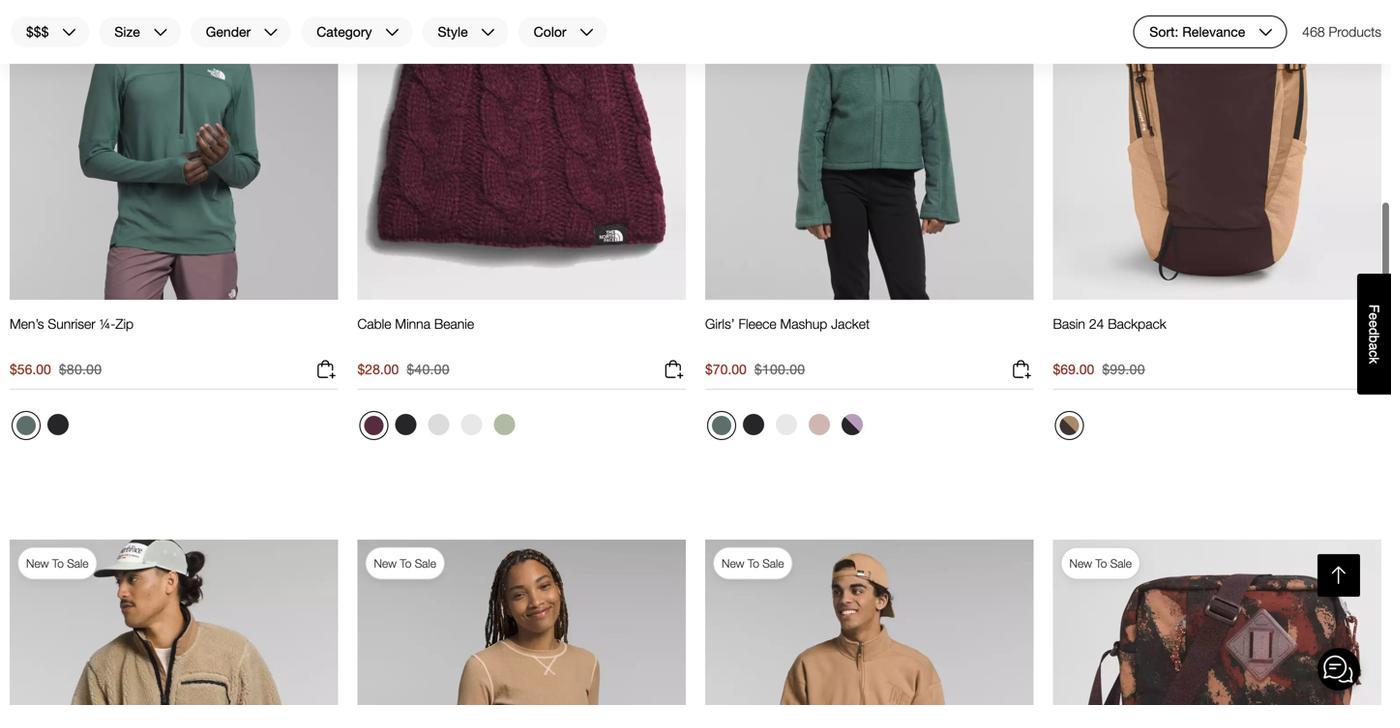 Task type: describe. For each thing, give the bounding box(es) containing it.
backpack
[[1108, 316, 1167, 332]]

468 products status
[[1303, 15, 1382, 48]]

relevance
[[1183, 24, 1245, 40]]

tnf black image for $100.00
[[743, 414, 764, 435]]

back to top image
[[1327, 563, 1351, 588]]

size
[[115, 24, 140, 40]]

fleece
[[739, 316, 777, 332]]

$56.00
[[10, 361, 51, 377]]

size button
[[98, 15, 182, 48]]

1 gardenia white radio from the left
[[456, 409, 487, 440]]

men's extreme pile pullover image
[[10, 539, 338, 705]]

$100.00
[[754, 361, 805, 377]]

cable
[[358, 316, 391, 332]]

cable minna beanie
[[358, 316, 474, 332]]

dark sage radio for $56.00
[[12, 411, 41, 440]]

basin 24 backpack
[[1053, 316, 1167, 332]]

misty sage image
[[494, 414, 515, 435]]

category button
[[300, 15, 414, 48]]

$69.00
[[1053, 361, 1095, 377]]

new to sale for men's extreme pile pullover image in the bottom of the page
[[26, 557, 89, 570]]

lupine/tnf black image
[[842, 414, 863, 435]]

men's sunriser ¼-zip button
[[10, 315, 134, 350]]

cable minna beanie image
[[358, 0, 686, 300]]

men's sunriser ¼-zip image
[[10, 0, 338, 300]]

a
[[1367, 343, 1382, 351]]

men's heavyweight ¼-zip image
[[705, 539, 1034, 705]]

tnf black image for $40.00
[[395, 414, 417, 435]]

girls'
[[705, 316, 735, 332]]

b
[[1367, 335, 1382, 343]]

tnf black image for $80.00
[[47, 414, 69, 435]]

dark sage image
[[712, 416, 731, 435]]

$70.00
[[705, 361, 747, 377]]

almond butter/coal brown image
[[1060, 416, 1079, 435]]

¼-
[[99, 316, 116, 332]]

$$$ button
[[10, 15, 90, 48]]

sale for men's extreme pile pullover image in the bottom of the page
[[67, 557, 89, 570]]

new to sale for berkeley crossbody bag image
[[1070, 557, 1132, 570]]

to for men's extreme pile pullover image in the bottom of the page
[[52, 557, 64, 570]]

new to sale for women's sunpeak waffle long-sleeve "image"
[[374, 557, 436, 570]]

Pink Moss radio
[[804, 409, 835, 440]]

gender
[[206, 24, 251, 40]]

berkeley crossbody bag image
[[1053, 539, 1382, 705]]

basin 24 backpack image
[[1053, 0, 1382, 300]]

boysenberry image
[[364, 416, 384, 435]]

468
[[1303, 24, 1325, 40]]

Boysenberry radio
[[359, 411, 388, 440]]

3 new to sale from the left
[[722, 557, 784, 570]]

gender button
[[189, 15, 292, 48]]

basin
[[1053, 316, 1086, 332]]

TNF Black radio
[[390, 409, 421, 440]]

k
[[1367, 357, 1382, 364]]

zip
[[116, 316, 134, 332]]

$$$
[[26, 24, 49, 40]]

sort:
[[1150, 24, 1179, 40]]

pink moss image
[[809, 414, 830, 435]]

products
[[1329, 24, 1382, 40]]

3 new from the left
[[722, 557, 745, 570]]

tnf light grey heather image
[[428, 414, 449, 435]]

Misty Sage radio
[[489, 409, 520, 440]]

d
[[1367, 328, 1382, 335]]

dark sage image
[[16, 416, 36, 435]]

$40.00
[[407, 361, 450, 377]]

2 gardenia white radio from the left
[[771, 409, 802, 440]]

men's
[[10, 316, 44, 332]]

color
[[534, 24, 567, 40]]



Task type: vqa. For each thing, say whether or not it's contained in the screenshot.
In
no



Task type: locate. For each thing, give the bounding box(es) containing it.
$choose color$ option group for $80.00
[[10, 409, 75, 448]]

to for women's sunpeak waffle long-sleeve "image"
[[400, 557, 412, 570]]

tnf black image right dark sage icon
[[47, 414, 69, 435]]

sale for berkeley crossbody bag image
[[1110, 557, 1132, 570]]

gardenia white image
[[461, 414, 482, 435]]

1 horizontal spatial dark sage radio
[[707, 411, 736, 440]]

TNF Black radio
[[43, 409, 74, 440], [738, 409, 769, 440]]

f
[[1367, 305, 1382, 313]]

gardenia white image
[[776, 414, 797, 435]]

beanie
[[434, 316, 474, 332]]

1 new from the left
[[26, 557, 49, 570]]

new for berkeley crossbody bag image
[[1070, 557, 1092, 570]]

Gardenia White radio
[[456, 409, 487, 440], [771, 409, 802, 440]]

468 products
[[1303, 24, 1382, 40]]

to for berkeley crossbody bag image
[[1096, 557, 1107, 570]]

$choose color$ option group down $100.00
[[705, 409, 870, 448]]

men's sunriser ¼-zip
[[10, 316, 134, 332]]

f e e d b a c k
[[1367, 305, 1382, 364]]

tnf black image right 'boysenberry' radio
[[395, 414, 417, 435]]

4 sale from the left
[[1110, 557, 1132, 570]]

2 dark sage radio from the left
[[707, 411, 736, 440]]

3 tnf black image from the left
[[743, 414, 764, 435]]

gardenia white radio left misty sage image
[[456, 409, 487, 440]]

$choose color$ option group for $40.00
[[358, 409, 522, 448]]

tnf black radio for $80.00
[[43, 409, 74, 440]]

new
[[26, 557, 49, 570], [374, 557, 397, 570], [722, 557, 745, 570], [1070, 557, 1092, 570]]

sale
[[67, 557, 89, 570], [415, 557, 436, 570], [763, 557, 784, 570], [1110, 557, 1132, 570]]

gardenia white radio left the pink moss icon
[[771, 409, 802, 440]]

$28.00
[[358, 361, 399, 377]]

0 horizontal spatial tnf black radio
[[43, 409, 74, 440]]

dark sage radio down $56.00
[[12, 411, 41, 440]]

1 $choose color$ option group from the left
[[10, 409, 75, 448]]

4 new to sale from the left
[[1070, 557, 1132, 570]]

Almond Butter/Coal Brown radio
[[1055, 411, 1084, 440]]

sort: relevance button
[[1133, 15, 1287, 48]]

girls' fleece mashup jacket
[[705, 316, 870, 332]]

1 e from the top
[[1367, 313, 1382, 320]]

2 sale from the left
[[415, 557, 436, 570]]

24
[[1089, 316, 1104, 332]]

0 horizontal spatial tnf black image
[[47, 414, 69, 435]]

category
[[317, 24, 372, 40]]

1 tnf black radio from the left
[[43, 409, 74, 440]]

e up "b"
[[1367, 320, 1382, 328]]

$choose color$ option group down $56.00
[[10, 409, 75, 448]]

TNF Light Grey Heather radio
[[423, 409, 454, 440]]

2 horizontal spatial $choose color$ option group
[[705, 409, 870, 448]]

tnf black radio for $100.00
[[738, 409, 769, 440]]

tnf black image
[[47, 414, 69, 435], [395, 414, 417, 435], [743, 414, 764, 435]]

1 horizontal spatial tnf black image
[[395, 414, 417, 435]]

2 new to sale from the left
[[374, 557, 436, 570]]

2 tnf black radio from the left
[[738, 409, 769, 440]]

sunriser
[[48, 316, 95, 332]]

style
[[438, 24, 468, 40]]

3 $choose color$ option group from the left
[[705, 409, 870, 448]]

1 dark sage radio from the left
[[12, 411, 41, 440]]

1 horizontal spatial $choose color$ option group
[[358, 409, 522, 448]]

to
[[52, 557, 64, 570], [400, 557, 412, 570], [748, 557, 759, 570], [1096, 557, 1107, 570]]

2 new from the left
[[374, 557, 397, 570]]

1 sale from the left
[[67, 557, 89, 570]]

sale for women's sunpeak waffle long-sleeve "image"
[[415, 557, 436, 570]]

3 to from the left
[[748, 557, 759, 570]]

Dark Sage radio
[[12, 411, 41, 440], [707, 411, 736, 440]]

4 to from the left
[[1096, 557, 1107, 570]]

2 e from the top
[[1367, 320, 1382, 328]]

1 horizontal spatial tnf black radio
[[738, 409, 769, 440]]

e up d
[[1367, 313, 1382, 320]]

0 horizontal spatial dark sage radio
[[12, 411, 41, 440]]

$80.00
[[59, 361, 102, 377]]

$choose color$ option group for $100.00
[[705, 409, 870, 448]]

4 new from the left
[[1070, 557, 1092, 570]]

new for women's sunpeak waffle long-sleeve "image"
[[374, 557, 397, 570]]

e
[[1367, 313, 1382, 320], [1367, 320, 1382, 328]]

3 sale from the left
[[763, 557, 784, 570]]

2 tnf black image from the left
[[395, 414, 417, 435]]

cable minna beanie button
[[358, 315, 474, 350]]

1 to from the left
[[52, 557, 64, 570]]

0 horizontal spatial gardenia white radio
[[456, 409, 487, 440]]

$99.00
[[1102, 361, 1145, 377]]

sort: relevance
[[1150, 24, 1245, 40]]

color button
[[517, 15, 608, 48]]

new to sale
[[26, 557, 89, 570], [374, 557, 436, 570], [722, 557, 784, 570], [1070, 557, 1132, 570]]

Lupine/TNF Black radio
[[837, 409, 868, 440]]

tnf black image inside option
[[395, 414, 417, 435]]

women's sunpeak waffle long-sleeve image
[[358, 539, 686, 705]]

tnf black image right dark sage image
[[743, 414, 764, 435]]

1 new to sale from the left
[[26, 557, 89, 570]]

2 $choose color$ option group from the left
[[358, 409, 522, 448]]

2 horizontal spatial tnf black image
[[743, 414, 764, 435]]

jacket
[[831, 316, 870, 332]]

2 to from the left
[[400, 557, 412, 570]]

$choose color$ option group down $40.00
[[358, 409, 522, 448]]

1 horizontal spatial gardenia white radio
[[771, 409, 802, 440]]

tnf black radio right dark sage image
[[738, 409, 769, 440]]

dark sage radio for $70.00
[[707, 411, 736, 440]]

$choose color$ option group
[[10, 409, 75, 448], [358, 409, 522, 448], [705, 409, 870, 448]]

tnf black radio right dark sage icon
[[43, 409, 74, 440]]

girls' fleece mashup jacket image
[[705, 0, 1034, 300]]

c
[[1367, 351, 1382, 357]]

girls' fleece mashup jacket button
[[705, 315, 870, 350]]

new for men's extreme pile pullover image in the bottom of the page
[[26, 557, 49, 570]]

1 tnf black image from the left
[[47, 414, 69, 435]]

dark sage radio down $70.00
[[707, 411, 736, 440]]

style button
[[421, 15, 509, 48]]

basin 24 backpack button
[[1053, 315, 1167, 350]]

f e e d b a c k button
[[1357, 274, 1391, 395]]

mashup
[[780, 316, 828, 332]]

minna
[[395, 316, 431, 332]]

0 horizontal spatial $choose color$ option group
[[10, 409, 75, 448]]



